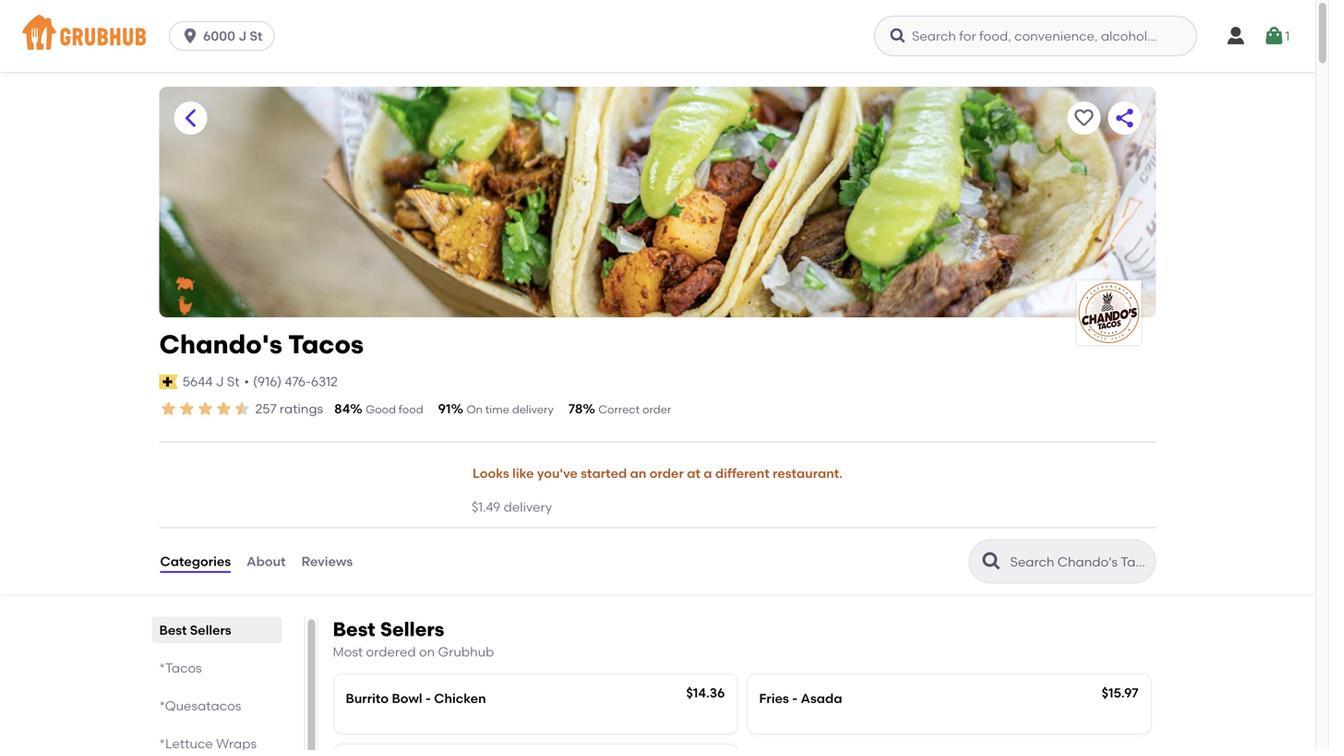 Task type: vqa. For each thing, say whether or not it's contained in the screenshot.


Task type: locate. For each thing, give the bounding box(es) containing it.
j right 6000
[[238, 28, 247, 44]]

j
[[238, 28, 247, 44], [216, 374, 224, 390]]

1 horizontal spatial best
[[333, 618, 375, 642]]

6000 j st button
[[169, 21, 282, 51]]

j right 5644
[[216, 374, 224, 390]]

st inside button
[[227, 374, 240, 390]]

at
[[687, 466, 701, 482]]

- right fries
[[792, 691, 798, 707]]

you've
[[537, 466, 578, 482]]

1 horizontal spatial -
[[792, 691, 798, 707]]

j inside '5644 j st' button
[[216, 374, 224, 390]]

order
[[642, 403, 671, 416], [650, 466, 684, 482]]

save this restaurant button
[[1068, 102, 1101, 135]]

0 vertical spatial order
[[642, 403, 671, 416]]

- right the bowl
[[426, 691, 431, 707]]

on
[[419, 644, 435, 660]]

save this restaurant image
[[1073, 107, 1095, 129]]

0 horizontal spatial st
[[227, 374, 240, 390]]

sellers inside the best sellers most ordered on grubhub
[[380, 618, 444, 642]]

st
[[250, 28, 263, 44], [227, 374, 240, 390]]

on
[[467, 403, 483, 416]]

0 horizontal spatial -
[[426, 691, 431, 707]]

0 horizontal spatial j
[[216, 374, 224, 390]]

order inside button
[[650, 466, 684, 482]]

(916) 476-6312 button
[[253, 373, 338, 391]]

2 - from the left
[[792, 691, 798, 707]]

time
[[485, 403, 510, 416]]

subscription pass image
[[159, 375, 178, 389]]

asada
[[801, 691, 842, 707]]

like
[[512, 466, 534, 482]]

j for 5644
[[216, 374, 224, 390]]

• (916) 476-6312
[[244, 374, 338, 390]]

sellers
[[380, 618, 444, 642], [190, 623, 231, 638]]

best
[[333, 618, 375, 642], [159, 623, 187, 638]]

•
[[244, 374, 249, 390]]

fries
[[759, 691, 789, 707]]

st inside button
[[250, 28, 263, 44]]

1 vertical spatial delivery
[[504, 499, 552, 515]]

good
[[366, 403, 396, 416]]

delivery down the like
[[504, 499, 552, 515]]

j inside 6000 j st button
[[238, 28, 247, 44]]

on time delivery
[[467, 403, 554, 416]]

looks like you've started an order at a different restaurant. button
[[472, 454, 844, 494]]

chando's tacos logo image
[[1077, 281, 1141, 345]]

-
[[426, 691, 431, 707], [792, 691, 798, 707]]

looks
[[473, 466, 509, 482]]

84
[[334, 401, 350, 417]]

257 ratings
[[255, 401, 323, 417]]

order left at
[[650, 466, 684, 482]]

best up 'most'
[[333, 618, 375, 642]]

best inside the best sellers most ordered on grubhub
[[333, 618, 375, 642]]

looks like you've started an order at a different restaurant.
[[473, 466, 843, 482]]

categories button
[[159, 529, 232, 595]]

1 vertical spatial j
[[216, 374, 224, 390]]

order right correct
[[642, 403, 671, 416]]

6000
[[203, 28, 235, 44]]

about button
[[246, 529, 287, 595]]

correct order
[[599, 403, 671, 416]]

st left •
[[227, 374, 240, 390]]

0 horizontal spatial best
[[159, 623, 187, 638]]

$15.97
[[1102, 685, 1139, 701]]

1 vertical spatial st
[[227, 374, 240, 390]]

sellers up *tacos
[[190, 623, 231, 638]]

star icon image
[[159, 400, 178, 418], [178, 400, 196, 418], [196, 400, 215, 418], [215, 400, 233, 418], [233, 400, 252, 418], [233, 400, 252, 418]]

sellers up on
[[380, 618, 444, 642]]

best for best sellers most ordered on grubhub
[[333, 618, 375, 642]]

categories
[[160, 554, 231, 570]]

1 horizontal spatial st
[[250, 28, 263, 44]]

st right 6000
[[250, 28, 263, 44]]

6312
[[311, 374, 338, 390]]

svg image
[[1225, 25, 1247, 47], [1263, 25, 1285, 47], [181, 27, 199, 45], [889, 27, 907, 45]]

best up *tacos
[[159, 623, 187, 638]]

0 horizontal spatial sellers
[[190, 623, 231, 638]]

1 horizontal spatial j
[[238, 28, 247, 44]]

1 vertical spatial order
[[650, 466, 684, 482]]

1
[[1285, 28, 1290, 44]]

delivery
[[512, 403, 554, 416], [504, 499, 552, 515]]

0 vertical spatial j
[[238, 28, 247, 44]]

chicken
[[434, 691, 486, 707]]

a
[[704, 466, 712, 482]]

most
[[333, 644, 363, 660]]

delivery right time
[[512, 403, 554, 416]]

0 vertical spatial st
[[250, 28, 263, 44]]

best for best sellers
[[159, 623, 187, 638]]

476-
[[285, 374, 311, 390]]

1 horizontal spatial sellers
[[380, 618, 444, 642]]



Task type: describe. For each thing, give the bounding box(es) containing it.
best sellers most ordered on grubhub
[[333, 618, 494, 660]]

food
[[399, 403, 423, 416]]

correct
[[599, 403, 640, 416]]

good food
[[366, 403, 423, 416]]

restaurant.
[[773, 466, 843, 482]]

grubhub
[[438, 644, 494, 660]]

91
[[438, 401, 451, 417]]

5644 j st button
[[182, 372, 240, 392]]

6000 j st
[[203, 28, 263, 44]]

78
[[569, 401, 583, 417]]

1 - from the left
[[426, 691, 431, 707]]

257
[[255, 401, 277, 417]]

5644 j st
[[183, 374, 240, 390]]

best sellers
[[159, 623, 231, 638]]

Search Chando's Tacos search field
[[1009, 553, 1150, 571]]

main navigation navigation
[[0, 0, 1315, 72]]

about
[[247, 554, 286, 570]]

chando's tacos
[[159, 329, 364, 360]]

j for 6000
[[238, 28, 247, 44]]

sellers for best sellers
[[190, 623, 231, 638]]

sellers for best sellers most ordered on grubhub
[[380, 618, 444, 642]]

fries - asada
[[759, 691, 842, 707]]

chando's
[[159, 329, 282, 360]]

0 vertical spatial delivery
[[512, 403, 554, 416]]

reviews
[[301, 554, 353, 570]]

tacos
[[288, 329, 364, 360]]

ratings
[[280, 401, 323, 417]]

$14.36
[[686, 685, 725, 701]]

caret left icon image
[[180, 107, 202, 129]]

ordered
[[366, 644, 416, 660]]

1 button
[[1263, 19, 1290, 53]]

svg image inside 1 button
[[1263, 25, 1285, 47]]

*tacos
[[159, 661, 202, 676]]

svg image inside 6000 j st button
[[181, 27, 199, 45]]

started
[[581, 466, 627, 482]]

an
[[630, 466, 647, 482]]

share icon image
[[1114, 107, 1136, 129]]

st for 5644 j st
[[227, 374, 240, 390]]

reviews button
[[301, 529, 354, 595]]

different
[[715, 466, 770, 482]]

$1.49
[[472, 499, 501, 515]]

5644
[[183, 374, 213, 390]]

burrito bowl - chicken
[[346, 691, 486, 707]]

$1.49 delivery
[[472, 499, 552, 515]]

*quesatacos
[[159, 698, 241, 714]]

(916)
[[253, 374, 282, 390]]

st for 6000 j st
[[250, 28, 263, 44]]

bowl
[[392, 691, 422, 707]]

Search for food, convenience, alcohol... search field
[[874, 16, 1197, 56]]

burrito
[[346, 691, 389, 707]]

search icon image
[[981, 551, 1003, 573]]



